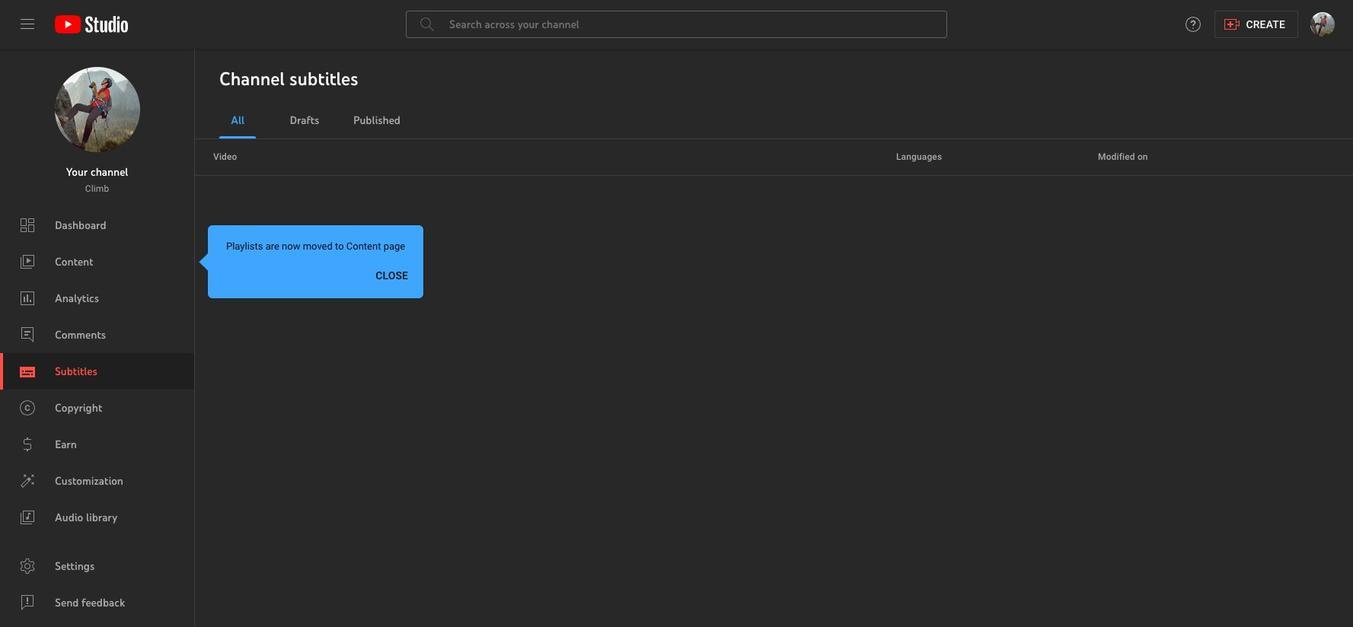 Task type: locate. For each thing, give the bounding box(es) containing it.
moved
[[303, 241, 333, 252]]

dashboard button
[[0, 207, 194, 244]]

content
[[346, 241, 381, 252], [55, 255, 93, 269]]

1 vertical spatial content
[[55, 255, 93, 269]]

all
[[231, 113, 244, 127]]

copyright
[[55, 401, 102, 415]]

customization
[[55, 474, 123, 488]]

video
[[213, 152, 237, 162]]

drafts
[[290, 113, 319, 127]]

on
[[1138, 152, 1148, 162]]

earn button
[[0, 426, 194, 463]]

copyright link
[[0, 390, 194, 426]]

subtitles link
[[0, 353, 194, 390]]

comments link
[[0, 317, 194, 353]]

comments button
[[0, 317, 194, 353]]

create
[[1246, 18, 1285, 30]]

dashboard link
[[0, 207, 194, 244]]

0 horizontal spatial content
[[55, 255, 93, 269]]

content up the analytics
[[55, 255, 93, 269]]

audio library button
[[0, 500, 194, 536]]

0 vertical spatial content
[[346, 241, 381, 252]]

content link
[[0, 244, 194, 280]]

account image
[[1310, 12, 1335, 37]]

analytics button
[[0, 280, 194, 317]]

feedback
[[82, 596, 125, 610]]

1 horizontal spatial content
[[346, 241, 381, 252]]

climb image
[[55, 67, 140, 152]]

content right to
[[346, 241, 381, 252]]

settings button
[[0, 548, 194, 585]]

analytics link
[[0, 280, 194, 317]]

subtitles
[[289, 67, 358, 90]]

your channel climb
[[66, 165, 128, 194]]

create button
[[1215, 11, 1298, 38]]

content button
[[0, 244, 194, 280]]

playlists
[[226, 241, 263, 252]]

to
[[335, 241, 344, 252]]

analytics
[[55, 292, 99, 305]]

send feedback
[[55, 596, 125, 610]]

send feedback button
[[0, 585, 194, 621]]

subtitles
[[55, 365, 97, 378]]



Task type: vqa. For each thing, say whether or not it's contained in the screenshot.
Comments
yes



Task type: describe. For each thing, give the bounding box(es) containing it.
channel
[[91, 165, 128, 179]]

Search across your channel field
[[406, 11, 947, 38]]

comments
[[55, 328, 106, 342]]

close button
[[369, 262, 414, 289]]

audio library link
[[0, 500, 194, 536]]

dashboard
[[55, 219, 106, 232]]

now
[[282, 241, 300, 252]]

earn
[[55, 438, 77, 452]]

published
[[353, 113, 400, 127]]

content inside button
[[55, 255, 93, 269]]

subtitles button
[[0, 353, 194, 390]]

content inside close dialog
[[346, 241, 381, 252]]

channel subtitles
[[219, 67, 358, 90]]

languages
[[896, 152, 942, 162]]

page
[[383, 241, 405, 252]]

close dialog
[[199, 225, 424, 298]]

are
[[265, 241, 279, 252]]

modified on
[[1098, 152, 1148, 162]]

audio library
[[55, 511, 117, 525]]

close
[[376, 270, 408, 282]]

audio
[[55, 511, 83, 525]]

modified
[[1098, 152, 1135, 162]]

customization button
[[0, 463, 194, 500]]

earn link
[[0, 426, 194, 463]]

playlists are now moved to content page
[[226, 241, 405, 252]]

copyright button
[[0, 390, 194, 426]]

library
[[86, 511, 117, 525]]

customization link
[[0, 463, 194, 500]]

settings
[[55, 560, 95, 573]]

your
[[66, 165, 88, 179]]

channel
[[219, 67, 285, 90]]

send
[[55, 596, 79, 610]]

climb
[[85, 184, 109, 194]]



